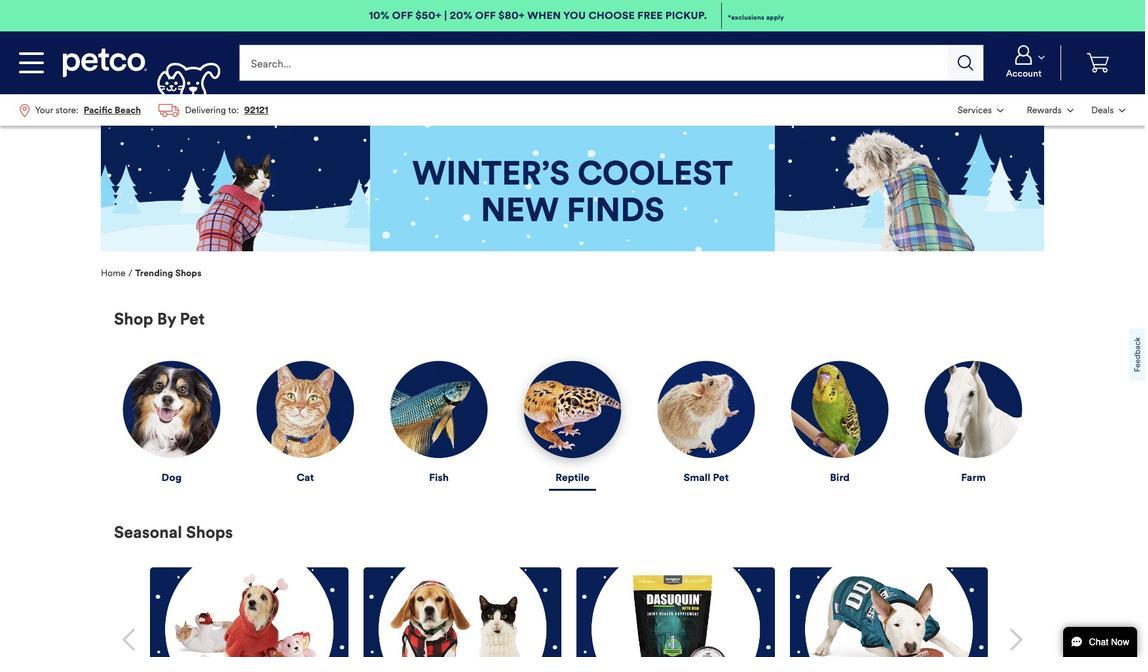 Task type: locate. For each thing, give the bounding box(es) containing it.
winter's coolest new finds
[[412, 153, 733, 231]]

$80+
[[498, 9, 525, 22]]

home
[[101, 268, 126, 279]]

carat down icon 13 button right carat down icon 13 popup button
[[1084, 96, 1133, 125]]

off right 10% at the top left of the page
[[392, 9, 413, 22]]

winter's
[[412, 153, 570, 194]]

reptile
[[555, 471, 590, 484]]

farm
[[961, 471, 986, 484]]

off
[[392, 9, 413, 22], [475, 9, 496, 22]]

carat down icon 13 image
[[1038, 56, 1045, 60], [997, 109, 1004, 113], [1067, 109, 1074, 113], [1119, 109, 1126, 113]]

carat down icon 13 button
[[992, 45, 1055, 81], [950, 96, 1011, 125], [1084, 96, 1133, 125]]

0 horizontal spatial off
[[392, 9, 413, 22]]

fish link
[[422, 471, 455, 491]]

search image
[[958, 55, 973, 71]]

shops right seasonal
[[186, 523, 233, 543]]

small pet
[[684, 471, 729, 484]]

finds
[[567, 190, 664, 231]]

|
[[444, 9, 447, 22]]

0 horizontal spatial list
[[10, 94, 277, 126]]

apply
[[766, 13, 784, 21]]

shops right trending
[[175, 268, 201, 279]]

1 horizontal spatial off
[[475, 9, 496, 22]]

2 list from the left
[[949, 94, 1135, 126]]

bird link
[[823, 471, 856, 491]]

pet right the small on the bottom right of page
[[713, 471, 729, 484]]

Search search field
[[239, 45, 947, 81]]

shops
[[175, 268, 201, 279], [186, 523, 233, 543]]

list
[[10, 94, 277, 126], [949, 94, 1135, 126]]

1 vertical spatial shops
[[186, 523, 233, 543]]

off right 20%
[[475, 9, 496, 22]]

shops for trending shops
[[175, 268, 201, 279]]

cat
[[297, 471, 314, 484]]

0 vertical spatial shops
[[175, 268, 201, 279]]

carat down icon 13 image inside popup button
[[1067, 109, 1074, 113]]

pet
[[180, 310, 205, 330], [713, 471, 729, 484]]

dog link
[[155, 471, 188, 491]]

pet right by
[[180, 310, 205, 330]]

1 vertical spatial pet
[[713, 471, 729, 484]]

10% off $50+ | 20% off $80+ when you choose free pickup.
[[369, 9, 707, 22]]

reptile link
[[549, 471, 596, 491]]

1 horizontal spatial pet
[[713, 471, 729, 484]]

0 vertical spatial pet
[[180, 310, 205, 330]]

1 off from the left
[[392, 9, 413, 22]]

small
[[684, 471, 710, 484]]

1 horizontal spatial list
[[949, 94, 1135, 126]]

<
[[126, 632, 133, 648]]

shop by pet
[[114, 310, 205, 330]]

choose
[[589, 9, 635, 22]]

trending shops link
[[135, 268, 201, 279]]

home link
[[101, 268, 126, 279]]

shop
[[114, 310, 153, 330]]

bird
[[830, 471, 850, 484]]

you
[[563, 9, 586, 22]]

*exclusions
[[728, 13, 765, 21]]

1 list from the left
[[10, 94, 277, 126]]



Task type: vqa. For each thing, say whether or not it's contained in the screenshot.
THAT
no



Task type: describe. For each thing, give the bounding box(es) containing it.
carat down icon 13 image for carat down icon 13 dropdown button underneath "search" icon at the top
[[997, 109, 1004, 113]]

> button
[[998, 623, 1034, 658]]

*exclusions apply
[[728, 13, 784, 21]]

< button
[[111, 623, 147, 658]]

$50+
[[415, 9, 442, 22]]

carat down icon 13 image for carat down icon 13 dropdown button right of carat down icon 13 popup button
[[1119, 109, 1126, 113]]

shops for seasonal shops
[[186, 523, 233, 543]]

carat down icon 13 button
[[1014, 96, 1081, 125]]

small pet link
[[677, 471, 735, 491]]

cat link
[[290, 471, 321, 491]]

trending shops
[[135, 268, 201, 279]]

home /
[[101, 268, 133, 279]]

/
[[128, 268, 133, 279]]

coolest
[[578, 153, 733, 194]]

pickup.
[[665, 9, 707, 22]]

free
[[637, 9, 663, 22]]

seasonal
[[114, 523, 182, 543]]

0 horizontal spatial pet
[[180, 310, 205, 330]]

seasonal shops
[[114, 523, 233, 543]]

by
[[157, 310, 176, 330]]

farm link
[[955, 471, 992, 491]]

new
[[481, 190, 559, 231]]

dog
[[162, 471, 182, 484]]

>
[[1012, 632, 1019, 648]]

carat down icon 13 image for carat down icon 13 popup button
[[1067, 109, 1074, 113]]

20%
[[450, 9, 472, 22]]

fish
[[429, 471, 449, 484]]

carat down icon 13 button up carat down icon 13 popup button
[[992, 45, 1055, 81]]

10%
[[369, 9, 389, 22]]

carat down icon 13 button down "search" icon at the top
[[950, 96, 1011, 125]]

2 off from the left
[[475, 9, 496, 22]]

trending
[[135, 268, 173, 279]]

when
[[527, 9, 561, 22]]



